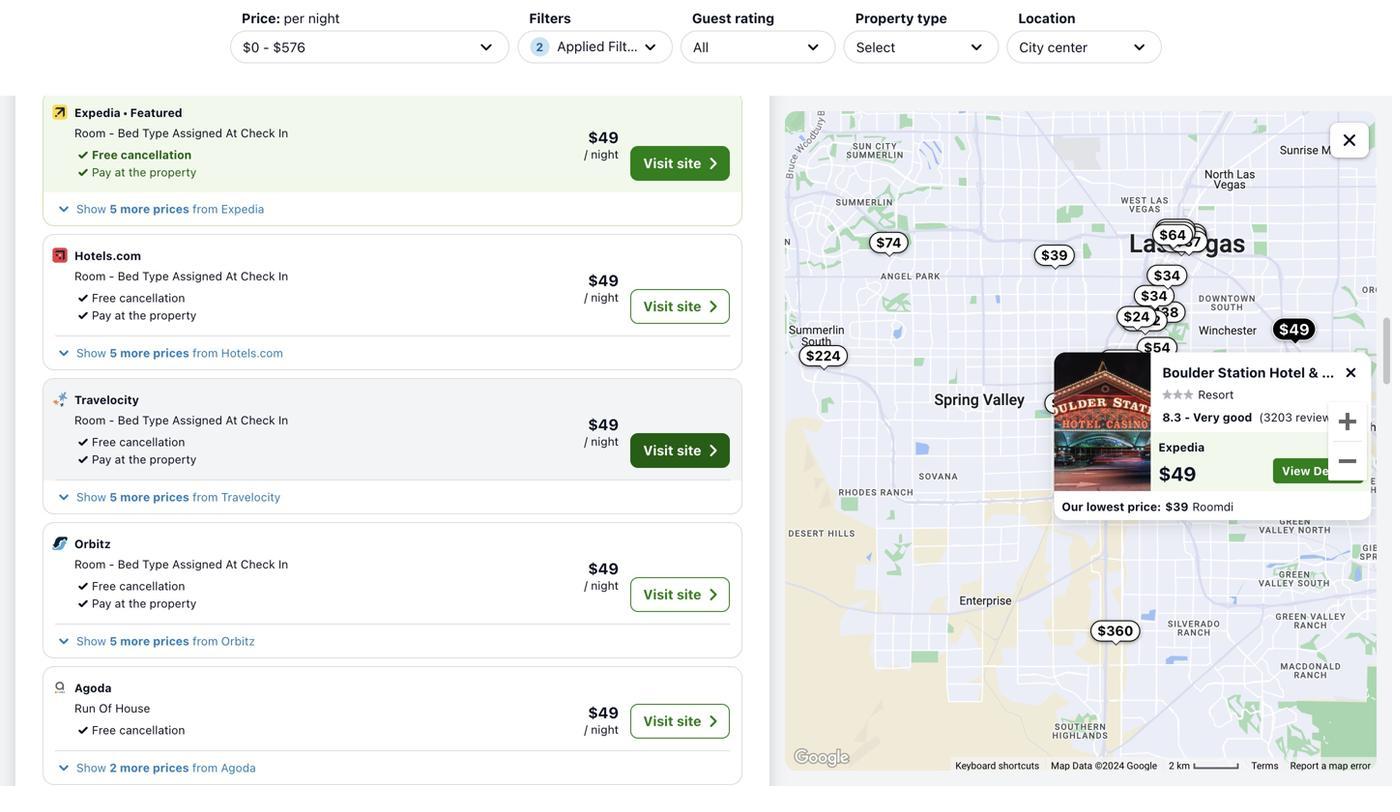 Task type: describe. For each thing, give the bounding box(es) containing it.
$59 button
[[1319, 368, 1359, 389]]

- for show 5 more prices from orbitz
[[109, 557, 114, 571]]

view deal
[[1282, 464, 1340, 478]]

1 visit site from the top
[[644, 155, 702, 171]]

$74
[[876, 234, 902, 250]]

location
[[1019, 10, 1076, 26]]

©2024
[[1095, 760, 1125, 772]]

$49 for orbitz
[[588, 559, 619, 578]]

property for from travelocity
[[150, 452, 197, 466]]

cancellation for orbitz
[[119, 579, 185, 593]]

per
[[284, 10, 305, 26]]

$66 button
[[1155, 222, 1196, 243]]

data
[[1073, 760, 1093, 772]]

good
[[1223, 410, 1253, 424]]

our lowest price: $39 roomdi
[[1062, 500, 1234, 513]]

terms link
[[1252, 760, 1279, 772]]

view
[[1282, 464, 1311, 478]]

site for agoda
[[677, 713, 702, 729]]

type for from travelocity
[[142, 413, 169, 427]]

$49 button
[[1273, 318, 1317, 341]]

$45 for $45 $59
[[1070, 362, 1097, 378]]

keyboard shortcuts
[[956, 760, 1040, 772]]

$40 button
[[1156, 219, 1196, 240]]

pay for orbitz
[[92, 596, 112, 610]]

show 5 more prices from travelocity
[[76, 490, 281, 504]]

free cancellation for expedia
[[92, 148, 192, 161]]

$184 button
[[1078, 438, 1126, 459]]

pay at the property inside multi-select list box
[[461, 50, 581, 66]]

$64
[[1160, 227, 1187, 243]]

km
[[1177, 760, 1191, 772]]

room - bed type assigned at check in for expedia
[[74, 126, 288, 140]]

cancellation inside multi-select list box
[[333, 50, 408, 66]]

3 site from the top
[[677, 442, 702, 458]]

hotel
[[1270, 365, 1306, 381]]

assigned for from orbitz
[[172, 557, 222, 571]]

by:
[[307, 16, 328, 32]]

view deal button
[[1274, 458, 1364, 484]]

show 2 more prices from agoda
[[76, 761, 256, 774]]

free for travelocity
[[92, 435, 116, 448]]

map region
[[785, 111, 1377, 771]]

$192
[[1128, 313, 1161, 328]]

boulder station hotel & casino
[[1163, 365, 1368, 381]]

$224 button
[[799, 345, 848, 367]]

1 horizontal spatial filters
[[608, 38, 647, 54]]

0 horizontal spatial 2
[[110, 761, 117, 774]]

google image
[[790, 746, 854, 771]]

0 vertical spatial $25 button
[[1103, 354, 1143, 375]]

$49 / night for hotels.com
[[584, 271, 619, 304]]

0 vertical spatial $45 button
[[1161, 231, 1201, 253]]

expedia • featured
[[74, 106, 182, 119]]

free cancellation button for hotels.com
[[74, 289, 185, 306]]

$54
[[1144, 340, 1171, 355]]

assigned for from expedia
[[172, 126, 222, 140]]

free cancellation button for orbitz
[[74, 577, 185, 595]]

city
[[1020, 39, 1044, 55]]

1 more from the top
[[120, 202, 150, 215]]

$49 for hotels.com
[[588, 271, 619, 289]]

cancellation down house
[[119, 723, 185, 737]]

1 vertical spatial hotels.com
[[221, 346, 283, 360]]

map
[[1329, 760, 1349, 772]]

cancellation for expedia
[[121, 148, 192, 161]]

filter
[[269, 16, 304, 32]]

pay for travelocity
[[92, 452, 112, 466]]

roomdi
[[1193, 500, 1234, 513]]

from for travelocity
[[193, 490, 218, 504]]

$58
[[1141, 383, 1168, 399]]

/ for agoda
[[584, 723, 588, 736]]

pay at the property button for travelocity
[[74, 450, 197, 468]]

room - bed type assigned at check in for orbitz
[[74, 557, 288, 571]]

$49 / night for orbitz
[[584, 559, 619, 592]]

pay at the property for orbitz
[[92, 596, 197, 610]]

error
[[1351, 760, 1371, 772]]

$289
[[1118, 365, 1154, 381]]

a
[[1322, 760, 1327, 772]]

3 visit site button from the top
[[631, 433, 730, 468]]

2 vertical spatial $34
[[1141, 288, 1168, 304]]

run
[[74, 701, 96, 715]]

reviews)
[[1296, 410, 1342, 424]]

casino
[[1322, 365, 1368, 381]]

hotels.com image
[[51, 246, 69, 264]]

map
[[1051, 760, 1071, 772]]

$37 button
[[1169, 231, 1208, 252]]

/ for expedia
[[584, 147, 588, 161]]

0 vertical spatial $34
[[1173, 229, 1200, 245]]

deal
[[1314, 464, 1340, 478]]

$20 for top $20 button
[[1147, 368, 1174, 384]]

visit site for show 5 more prices from orbitz
[[644, 586, 702, 602]]

$145 button
[[1160, 224, 1207, 245]]

/ for orbitz
[[584, 579, 588, 592]]

0 horizontal spatial $45 button
[[1063, 359, 1103, 380]]

- for show 5 more prices from hotels.com
[[109, 269, 114, 283]]

orbitz image
[[51, 535, 69, 552]]

0 horizontal spatial $139 button
[[1145, 400, 1192, 421]]

visit site button for from agoda
[[631, 704, 730, 739]]

pay for hotels.com
[[92, 308, 112, 322]]

prices for from agoda
[[153, 761, 189, 774]]

show for show 5 more prices from expedia
[[76, 202, 106, 215]]

site for orbitz
[[677, 586, 702, 602]]

more for orbitz
[[120, 634, 150, 648]]

visit site button for from orbitz
[[631, 577, 730, 612]]

0 horizontal spatial orbitz
[[74, 537, 111, 551]]

$49 / night for travelocity
[[584, 415, 619, 448]]

lowest
[[1087, 500, 1125, 513]]

applied
[[557, 38, 605, 54]]

$37
[[1176, 233, 1201, 249]]

3 visit from the top
[[644, 442, 674, 458]]

$138
[[1145, 304, 1179, 320]]

$64 button
[[1153, 224, 1194, 245]]

$192 button
[[1121, 310, 1168, 331]]

$576
[[273, 39, 306, 55]]

- for show 5 more prices from travelocity
[[109, 413, 114, 427]]

$66
[[1162, 224, 1189, 240]]

$74 button
[[870, 232, 909, 253]]

free cancellation button for expedia
[[74, 146, 192, 163]]

visit for agoda
[[644, 713, 674, 729]]

$179
[[1124, 358, 1157, 373]]

show 5 more prices from hotels.com
[[76, 346, 283, 360]]

$0 - $576
[[243, 39, 306, 55]]

filter by:
[[269, 16, 328, 32]]

0 vertical spatial $20 button
[[1141, 366, 1181, 387]]

google
[[1127, 760, 1158, 772]]

$139 inside $179 $139
[[1152, 402, 1185, 418]]

$53
[[1132, 368, 1159, 384]]

$184
[[1085, 440, 1119, 456]]

guest
[[692, 10, 732, 26]]

prices for from travelocity
[[153, 490, 189, 504]]

report a map error link
[[1291, 760, 1371, 772]]

free inside multi-select list box
[[302, 50, 329, 66]]

bed for orbitz
[[118, 557, 139, 571]]

property type
[[856, 10, 948, 26]]

close image
[[1343, 364, 1360, 381]]

show for show 5 more prices from orbitz
[[76, 634, 106, 648]]

pay at the property button for orbitz
[[74, 595, 197, 612]]

$28
[[1103, 409, 1129, 425]]

expedia for expedia
[[1159, 440, 1205, 454]]

room for travelocity
[[74, 413, 106, 427]]

$100 button
[[1099, 350, 1147, 371]]

from for expedia
[[193, 202, 218, 215]]

city center
[[1020, 39, 1088, 55]]

night for from orbitz
[[591, 579, 619, 592]]

show 5 more prices from orbitz
[[76, 634, 255, 648]]

$54 button
[[1137, 337, 1178, 358]]

price:
[[1128, 500, 1162, 513]]

free for orbitz
[[92, 579, 116, 593]]

station
[[1218, 365, 1266, 381]]

show 5 more prices from expedia
[[76, 202, 264, 215]]

the inside multi-select list box
[[503, 50, 523, 66]]

$289 button
[[1111, 363, 1160, 384]]

free for expedia
[[92, 148, 118, 161]]

0 horizontal spatial hotels.com
[[74, 249, 141, 262]]

pay at the property for travelocity
[[92, 452, 197, 466]]

1 horizontal spatial expedia
[[221, 202, 264, 215]]

$20 for bottommost $20 button
[[1118, 400, 1145, 416]]

from for orbitz
[[193, 634, 218, 648]]

1 horizontal spatial agoda
[[221, 761, 256, 774]]

$45 $59
[[1070, 362, 1352, 386]]

room for expedia
[[74, 126, 106, 140]]

featured
[[130, 106, 182, 119]]

$45 for $45
[[1168, 234, 1195, 250]]

visit for hotels.com
[[644, 298, 674, 314]]

pay at the property button for expedia
[[74, 163, 197, 181]]

site for hotels.com
[[677, 298, 702, 314]]



Task type: locate. For each thing, give the bounding box(es) containing it.
4 $49 / night from the top
[[584, 559, 619, 592]]

- up the "show 5 more prices from orbitz" on the bottom left of the page
[[109, 557, 114, 571]]

0 horizontal spatial $45
[[1070, 362, 1097, 378]]

$138 button
[[1139, 302, 1186, 323]]

1 $49 / night from the top
[[584, 128, 619, 161]]

$45 button
[[1161, 231, 1201, 253], [1063, 359, 1103, 380]]

free up the show 5 more prices from travelocity
[[92, 435, 116, 448]]

0 vertical spatial $139 button
[[1145, 400, 1192, 421]]

1 horizontal spatial $139
[[1202, 473, 1236, 489]]

cancellation up show 5 more prices from hotels.com at top
[[119, 291, 185, 304]]

travelocity
[[74, 393, 139, 406], [221, 490, 281, 504]]

3 / from the top
[[584, 434, 588, 448]]

the for travelocity
[[129, 452, 146, 466]]

5 prices from the top
[[153, 761, 189, 774]]

0 horizontal spatial expedia
[[74, 106, 121, 119]]

prices for from orbitz
[[153, 634, 189, 648]]

8.3
[[1163, 410, 1182, 424]]

$179 $139
[[1124, 358, 1185, 418]]

1 assigned from the top
[[172, 126, 222, 140]]

0 vertical spatial $139
[[1152, 402, 1185, 418]]

1 visit from the top
[[644, 155, 674, 171]]

1 bed from the top
[[118, 126, 139, 140]]

(3203
[[1259, 410, 1293, 424]]

2 km
[[1169, 760, 1193, 772]]

1 vertical spatial agoda
[[221, 761, 256, 774]]

more for agoda
[[120, 761, 150, 774]]

1 horizontal spatial $20
[[1147, 368, 1174, 384]]

$145
[[1167, 226, 1200, 242]]

bed down show 5 more prices from hotels.com at top
[[118, 413, 139, 427]]

free cancellation for orbitz
[[92, 579, 185, 593]]

0 vertical spatial $45
[[1168, 234, 1195, 250]]

1 visit site button from the top
[[631, 146, 730, 181]]

$224
[[806, 348, 841, 364]]

1 5 from the top
[[110, 202, 117, 215]]

at inside multi-select list box
[[487, 50, 499, 66]]

show for show 2 more prices from agoda
[[76, 761, 106, 774]]

bed for hotels.com
[[118, 269, 139, 283]]

pay down expedia • featured
[[92, 165, 112, 179]]

3 more from the top
[[120, 490, 150, 504]]

expedia
[[74, 106, 121, 119], [221, 202, 264, 215], [1159, 440, 1205, 454]]

$139 button down $58
[[1145, 400, 1192, 421]]

1 vertical spatial $39
[[1165, 500, 1189, 513]]

2 left the km
[[1169, 760, 1175, 772]]

from for agoda
[[192, 761, 218, 774]]

1 horizontal spatial orbitz
[[221, 634, 255, 648]]

pay at the property button for hotels.com
[[74, 306, 197, 324]]

4 check from the top
[[241, 557, 275, 571]]

travelocity image
[[51, 390, 69, 408]]

free cancellation button up the show 5 more prices from travelocity
[[74, 433, 185, 450]]

shortcuts
[[999, 760, 1040, 772]]

1 room from the top
[[74, 126, 106, 140]]

the up the "show 5 more prices from orbitz" on the bottom left of the page
[[129, 596, 146, 610]]

2 / from the top
[[584, 290, 588, 304]]

in
[[278, 126, 288, 140], [278, 269, 288, 283], [278, 413, 288, 427], [278, 557, 288, 571]]

$139 button up roomdi
[[1195, 471, 1242, 492]]

cancellation up the "show 5 more prices from orbitz" on the bottom left of the page
[[119, 579, 185, 593]]

room for hotels.com
[[74, 269, 106, 283]]

night
[[308, 10, 340, 26], [591, 147, 619, 161], [591, 290, 619, 304], [591, 434, 619, 448], [591, 579, 619, 592], [591, 723, 619, 736]]

2 5 from the top
[[110, 346, 117, 360]]

5 for show 5 more prices from hotels.com
[[110, 346, 117, 360]]

visit site for show 2 more prices from agoda
[[644, 713, 702, 729]]

room - bed type assigned at check in for hotels.com
[[74, 269, 288, 283]]

5 for show 5 more prices from orbitz
[[110, 634, 117, 648]]

0 horizontal spatial filters
[[529, 10, 571, 26]]

2 site from the top
[[677, 298, 702, 314]]

Free cancellation checkbox
[[281, 51, 294, 64]]

in for expedia
[[278, 126, 288, 140]]

1 pay at the property button from the top
[[74, 163, 197, 181]]

free cancellation down house
[[92, 723, 185, 737]]

free
[[302, 50, 329, 66], [92, 148, 118, 161], [92, 291, 116, 304], [92, 435, 116, 448], [92, 579, 116, 593], [92, 723, 116, 737]]

in for orbitz
[[278, 557, 288, 571]]

0 vertical spatial $39
[[1041, 247, 1068, 263]]

bed for expedia
[[118, 126, 139, 140]]

1 free cancellation button from the top
[[74, 146, 192, 163]]

free cancellation down expedia • featured
[[92, 148, 192, 161]]

2 visit site button from the top
[[631, 289, 730, 324]]

1 vertical spatial $20
[[1118, 400, 1145, 416]]

free cancellation for hotels.com
[[92, 291, 185, 304]]

property inside multi-select list box
[[527, 50, 581, 66]]

$39 inside 'button'
[[1041, 247, 1068, 263]]

free up the "show 5 more prices from orbitz" on the bottom left of the page
[[92, 579, 116, 593]]

0 horizontal spatial $39
[[1041, 247, 1068, 263]]

prices
[[153, 202, 189, 215], [153, 346, 189, 360], [153, 490, 189, 504], [153, 634, 189, 648], [153, 761, 189, 774]]

bed down the show 5 more prices from travelocity
[[118, 557, 139, 571]]

cancellation down featured
[[121, 148, 192, 161]]

guest rating
[[692, 10, 775, 26]]

- down show 5 more prices from hotels.com at top
[[109, 413, 114, 427]]

free cancellation button up show 5 more prices from hotels.com at top
[[74, 289, 185, 306]]

4 site from the top
[[677, 586, 702, 602]]

/ for travelocity
[[584, 434, 588, 448]]

night for from hotels.com
[[591, 290, 619, 304]]

visit site
[[644, 155, 702, 171], [644, 298, 702, 314], [644, 442, 702, 458], [644, 586, 702, 602], [644, 713, 702, 729]]

2 pay at the property button from the top
[[74, 306, 197, 324]]

pay at the property button up show 5 more prices from expedia on the top left of the page
[[74, 163, 197, 181]]

room - bed type assigned at check in down show 5 more prices from hotels.com at top
[[74, 413, 288, 427]]

$360 button
[[1091, 621, 1141, 642]]

2 down run of house
[[110, 761, 117, 774]]

2 for 2 km
[[1169, 760, 1175, 772]]

check for hotels.com
[[241, 269, 275, 283]]

bed down show 5 more prices from expedia on the top left of the page
[[118, 269, 139, 283]]

2 room - bed type assigned at check in from the top
[[74, 269, 288, 283]]

$20 button
[[1141, 366, 1181, 387], [1112, 398, 1152, 419]]

free down expedia • featured
[[92, 148, 118, 161]]

price: per night
[[242, 10, 340, 26]]

the
[[503, 50, 523, 66], [129, 165, 146, 179], [129, 308, 146, 322], [129, 452, 146, 466], [129, 596, 146, 610]]

4 bed from the top
[[118, 557, 139, 571]]

4 in from the top
[[278, 557, 288, 571]]

report a map error
[[1291, 760, 1371, 772]]

2 free cancellation button from the top
[[74, 289, 185, 306]]

bed
[[118, 126, 139, 140], [118, 269, 139, 283], [118, 413, 139, 427], [118, 557, 139, 571]]

1 vertical spatial $20 button
[[1112, 398, 1152, 419]]

3 in from the top
[[278, 413, 288, 427]]

5 visit site button from the top
[[631, 704, 730, 739]]

1 / from the top
[[584, 147, 588, 161]]

the for expedia
[[129, 165, 146, 179]]

boulder station hotel & casino image
[[1054, 352, 1151, 491]]

$49 for expedia
[[588, 128, 619, 146]]

free cancellation button down expedia • featured
[[74, 146, 192, 163]]

the up show 5 more prices from expedia on the top left of the page
[[129, 165, 146, 179]]

free cancellation for travelocity
[[92, 435, 185, 448]]

the up show 5 more prices from hotels.com at top
[[129, 308, 146, 322]]

0 vertical spatial travelocity
[[74, 393, 139, 406]]

5 more from the top
[[120, 761, 150, 774]]

filters up applied
[[529, 10, 571, 26]]

0 horizontal spatial $139
[[1152, 402, 1185, 418]]

property for from expedia
[[150, 165, 197, 179]]

free right free cancellation option
[[302, 50, 329, 66]]

assigned down featured
[[172, 126, 222, 140]]

prices for from expedia
[[153, 202, 189, 215]]

$39 button
[[1035, 245, 1075, 266]]

type for from hotels.com
[[142, 269, 169, 283]]

4 / from the top
[[584, 579, 588, 592]]

keyboard
[[956, 760, 996, 772]]

filters
[[529, 10, 571, 26], [608, 38, 647, 54]]

expedia for expedia • featured
[[74, 106, 121, 119]]

assigned down show 5 more prices from expedia on the top left of the page
[[172, 269, 222, 283]]

expedia image
[[51, 103, 69, 121]]

4 free cancellation button from the top
[[74, 577, 185, 595]]

the right 'pay at the property' checkbox
[[503, 50, 523, 66]]

assigned down the show 5 more prices from travelocity
[[172, 557, 222, 571]]

5 $49 / night from the top
[[584, 703, 619, 736]]

assigned for from hotels.com
[[172, 269, 222, 283]]

2 vertical spatial expedia
[[1159, 440, 1205, 454]]

room for orbitz
[[74, 557, 106, 571]]

more
[[120, 202, 150, 215], [120, 346, 150, 360], [120, 490, 150, 504], [120, 634, 150, 648], [120, 761, 150, 774]]

free for hotels.com
[[92, 291, 116, 304]]

3 free cancellation button from the top
[[74, 433, 185, 450]]

4 prices from the top
[[153, 634, 189, 648]]

1 vertical spatial $34
[[1154, 267, 1181, 283]]

0 vertical spatial $20
[[1147, 368, 1174, 384]]

3 show from the top
[[76, 490, 106, 504]]

check for travelocity
[[241, 413, 275, 427]]

0 horizontal spatial agoda
[[74, 681, 112, 695]]

$25 inside the $25 $192
[[1107, 401, 1133, 417]]

3 $49 / night from the top
[[584, 415, 619, 448]]

$49 / night for agoda
[[584, 703, 619, 736]]

type down the show 5 more prices from travelocity
[[142, 557, 169, 571]]

0 vertical spatial agoda
[[74, 681, 112, 695]]

4 room from the top
[[74, 557, 106, 571]]

1 horizontal spatial hotels.com
[[221, 346, 283, 360]]

&
[[1309, 365, 1319, 381]]

cancellation for hotels.com
[[119, 291, 185, 304]]

3 room - bed type assigned at check in from the top
[[74, 413, 288, 427]]

5 visit from the top
[[644, 713, 674, 729]]

0 vertical spatial expedia
[[74, 106, 121, 119]]

filters right applied
[[608, 38, 647, 54]]

$45 inside button
[[1168, 234, 1195, 250]]

pay at the property for expedia
[[92, 165, 197, 179]]

$36 button
[[1045, 393, 1085, 414]]

- down expedia • featured
[[109, 126, 114, 140]]

resort button
[[1163, 388, 1234, 401]]

1 horizontal spatial 2
[[536, 40, 544, 54]]

$49 / night for expedia
[[584, 128, 619, 161]]

night for from agoda
[[591, 723, 619, 736]]

$139 inside button
[[1202, 473, 1236, 489]]

1 site from the top
[[677, 155, 702, 171]]

boulder
[[1163, 365, 1215, 381]]

free cancellation button for travelocity
[[74, 433, 185, 450]]

2 visit site from the top
[[644, 298, 702, 314]]

4 more from the top
[[120, 634, 150, 648]]

2 bed from the top
[[118, 269, 139, 283]]

$45 inside the $45 $59
[[1070, 362, 1097, 378]]

0 horizontal spatial travelocity
[[74, 393, 139, 406]]

1 vertical spatial $25
[[1107, 401, 1133, 417]]

pay at the property button up the show 5 more prices from travelocity
[[74, 450, 197, 468]]

rating
[[735, 10, 775, 26]]

- right 8.3
[[1185, 410, 1190, 424]]

pay at the property for hotels.com
[[92, 308, 197, 322]]

/
[[584, 147, 588, 161], [584, 290, 588, 304], [584, 434, 588, 448], [584, 579, 588, 592], [584, 723, 588, 736]]

prices for from hotels.com
[[153, 346, 189, 360]]

agoda
[[74, 681, 112, 695], [221, 761, 256, 774]]

2 room from the top
[[74, 269, 106, 283]]

$59
[[1325, 370, 1352, 386]]

1 vertical spatial filters
[[608, 38, 647, 54]]

show
[[76, 202, 106, 215], [76, 346, 106, 360], [76, 490, 106, 504], [76, 634, 106, 648], [76, 761, 106, 774]]

8.3 - very good (3203 reviews)
[[1163, 410, 1342, 424]]

4 5 from the top
[[110, 634, 117, 648]]

night for from travelocity
[[591, 434, 619, 448]]

$20
[[1147, 368, 1174, 384], [1118, 400, 1145, 416]]

1 horizontal spatial $39
[[1165, 500, 1189, 513]]

$49 for agoda
[[588, 703, 619, 722]]

1 vertical spatial $139 button
[[1195, 471, 1242, 492]]

$49 / night
[[584, 128, 619, 161], [584, 271, 619, 304], [584, 415, 619, 448], [584, 559, 619, 592], [584, 703, 619, 736]]

visit site button for from hotels.com
[[631, 289, 730, 324]]

property for from hotels.com
[[150, 308, 197, 322]]

1 check from the top
[[241, 126, 275, 140]]

from for hotels.com
[[193, 346, 218, 360]]

check for orbitz
[[241, 557, 275, 571]]

room - bed type assigned at check in down show 5 more prices from expedia on the top left of the page
[[74, 269, 288, 283]]

3 assigned from the top
[[172, 413, 222, 427]]

free down 'of'
[[92, 723, 116, 737]]

1 vertical spatial $45 button
[[1063, 359, 1103, 380]]

bed down expedia • featured
[[118, 126, 139, 140]]

more for travelocity
[[120, 490, 150, 504]]

pay inside multi-select list box
[[461, 50, 484, 66]]

3 bed from the top
[[118, 413, 139, 427]]

cancellation up the show 5 more prices from travelocity
[[119, 435, 185, 448]]

2 visit from the top
[[644, 298, 674, 314]]

1 vertical spatial travelocity
[[221, 490, 281, 504]]

3 room from the top
[[74, 413, 106, 427]]

pay at the property button up the "show 5 more prices from orbitz" on the bottom left of the page
[[74, 595, 197, 612]]

check
[[241, 126, 275, 140], [241, 269, 275, 283], [241, 413, 275, 427], [241, 557, 275, 571]]

0 vertical spatial $25
[[1109, 356, 1136, 372]]

multi-select list box
[[269, 33, 601, 75]]

$49 for travelocity
[[588, 415, 619, 434]]

type for from orbitz
[[142, 557, 169, 571]]

pay at the property up show 5 more prices from expedia on the top left of the page
[[92, 165, 197, 179]]

4 visit from the top
[[644, 586, 674, 602]]

type down featured
[[142, 126, 169, 140]]

2 prices from the top
[[153, 346, 189, 360]]

in for travelocity
[[278, 413, 288, 427]]

3 pay at the property button from the top
[[74, 450, 197, 468]]

the for orbitz
[[129, 596, 146, 610]]

1 room - bed type assigned at check in from the top
[[74, 126, 288, 140]]

pay at the property up the "show 5 more prices from orbitz" on the bottom left of the page
[[92, 596, 197, 610]]

$34 button
[[1167, 227, 1207, 248], [1147, 265, 1188, 286], [1134, 285, 1175, 306]]

$53 button
[[1125, 366, 1166, 387]]

3 prices from the top
[[153, 490, 189, 504]]

$95
[[1112, 386, 1139, 402]]

2 horizontal spatial 2
[[1169, 760, 1175, 772]]

4 show from the top
[[76, 634, 106, 648]]

$25 button
[[1103, 354, 1143, 375], [1100, 398, 1140, 420]]

price:
[[242, 10, 281, 26]]

•
[[123, 106, 128, 119]]

Pay at the property checkbox
[[441, 51, 453, 64]]

2 $49 / night from the top
[[584, 271, 619, 304]]

type right property
[[918, 10, 948, 26]]

$34
[[1173, 229, 1200, 245], [1154, 267, 1181, 283], [1141, 288, 1168, 304]]

4 visit site button from the top
[[631, 577, 730, 612]]

1 horizontal spatial $45
[[1168, 234, 1195, 250]]

$49 inside 'button'
[[1279, 320, 1310, 338]]

pay at the property right 'pay at the property' checkbox
[[461, 50, 581, 66]]

the up the show 5 more prices from travelocity
[[129, 452, 146, 466]]

terms
[[1252, 760, 1279, 772]]

1 horizontal spatial travelocity
[[221, 490, 281, 504]]

5 for show 5 more prices from travelocity
[[110, 490, 117, 504]]

pay up the "show 5 more prices from orbitz" on the bottom left of the page
[[92, 596, 112, 610]]

our
[[1062, 500, 1084, 513]]

$28 button
[[1096, 407, 1136, 428]]

1 vertical spatial orbitz
[[221, 634, 255, 648]]

2 check from the top
[[241, 269, 275, 283]]

assigned down show 5 more prices from hotels.com at top
[[172, 413, 222, 427]]

2 assigned from the top
[[172, 269, 222, 283]]

2
[[536, 40, 544, 54], [1169, 760, 1175, 772], [110, 761, 117, 774]]

- right $0
[[263, 39, 269, 55]]

2 in from the top
[[278, 269, 288, 283]]

1 vertical spatial $139
[[1202, 473, 1236, 489]]

free cancellation up the show 5 more prices from travelocity
[[92, 435, 185, 448]]

free cancellation up show 5 more prices from hotels.com at top
[[92, 291, 185, 304]]

2 km button
[[1164, 757, 1246, 773]]

4 pay at the property button from the top
[[74, 595, 197, 612]]

free cancellation inside multi-select list box
[[302, 50, 408, 66]]

$40
[[1162, 221, 1190, 237]]

5 site from the top
[[677, 713, 702, 729]]

room - bed type assigned at check in for travelocity
[[74, 413, 288, 427]]

$179 button
[[1117, 355, 1164, 376]]

pay up show 5 more prices from hotels.com at top
[[92, 308, 112, 322]]

agoda image
[[51, 679, 69, 696]]

type
[[918, 10, 948, 26], [142, 126, 169, 140], [142, 269, 169, 283], [142, 413, 169, 427], [142, 557, 169, 571]]

all
[[693, 39, 709, 55]]

$139 up roomdi
[[1202, 473, 1236, 489]]

1 horizontal spatial $45 button
[[1161, 231, 1201, 253]]

- for show 5 more prices from expedia
[[109, 126, 114, 140]]

free up show 5 more prices from hotels.com at top
[[92, 291, 116, 304]]

$24 button
[[1117, 306, 1157, 327]]

pay up the show 5 more prices from travelocity
[[92, 452, 112, 466]]

free cancellation button up the "show 5 more prices from orbitz" on the bottom left of the page
[[74, 577, 185, 595]]

/ for hotels.com
[[584, 290, 588, 304]]

type down show 5 more prices from expedia on the top left of the page
[[142, 269, 169, 283]]

show for show 5 more prices from travelocity
[[76, 490, 106, 504]]

1 prices from the top
[[153, 202, 189, 215]]

$139 down $58 button
[[1152, 402, 1185, 418]]

$25 for $25 $192
[[1107, 401, 1133, 417]]

free cancellation down "by:"
[[302, 50, 408, 66]]

4 visit site from the top
[[644, 586, 702, 602]]

of
[[99, 701, 112, 715]]

1 in from the top
[[278, 126, 288, 140]]

visit for orbitz
[[644, 586, 674, 602]]

night for from expedia
[[591, 147, 619, 161]]

3 5 from the top
[[110, 490, 117, 504]]

0 vertical spatial hotels.com
[[74, 249, 141, 262]]

pay at the property button
[[74, 163, 197, 181], [74, 306, 197, 324], [74, 450, 197, 468], [74, 595, 197, 612]]

2 show from the top
[[76, 346, 106, 360]]

cancellation for travelocity
[[119, 435, 185, 448]]

pay at the property up the show 5 more prices from travelocity
[[92, 452, 197, 466]]

1 vertical spatial $25 button
[[1100, 398, 1140, 420]]

3 visit site from the top
[[644, 442, 702, 458]]

5 visit site from the top
[[644, 713, 702, 729]]

0 vertical spatial orbitz
[[74, 537, 111, 551]]

resort
[[1199, 388, 1234, 401]]

orbitz
[[74, 537, 111, 551], [221, 634, 255, 648]]

0 horizontal spatial $20
[[1118, 400, 1145, 416]]

5 free cancellation button from the top
[[74, 721, 185, 739]]

4 room - bed type assigned at check in from the top
[[74, 557, 288, 571]]

pay at the property up show 5 more prices from hotels.com at top
[[92, 308, 197, 322]]

room - bed type assigned at check in
[[74, 126, 288, 140], [74, 269, 288, 283], [74, 413, 288, 427], [74, 557, 288, 571]]

3 check from the top
[[241, 413, 275, 427]]

$58 button
[[1134, 381, 1175, 402]]

run of house
[[74, 701, 150, 715]]

2 left applied
[[536, 40, 544, 54]]

applied filters
[[557, 38, 647, 54]]

2 inside 2 km button
[[1169, 760, 1175, 772]]

room - bed type assigned at check in down the show 5 more prices from travelocity
[[74, 557, 288, 571]]

$24
[[1124, 309, 1150, 325]]

5 show from the top
[[76, 761, 106, 774]]

visit
[[644, 155, 674, 171], [644, 298, 674, 314], [644, 442, 674, 458], [644, 586, 674, 602], [644, 713, 674, 729]]

$25 for $25
[[1109, 356, 1136, 372]]

type down show 5 more prices from hotels.com at top
[[142, 413, 169, 427]]

pay right 'pay at the property' checkbox
[[461, 50, 484, 66]]

1 horizontal spatial $139 button
[[1195, 471, 1242, 492]]

$95 button
[[1105, 383, 1146, 405]]

$36
[[1052, 395, 1079, 411]]

0 vertical spatial filters
[[529, 10, 571, 26]]

5 / from the top
[[584, 723, 588, 736]]

report
[[1291, 760, 1319, 772]]

1 show from the top
[[76, 202, 106, 215]]

2 more from the top
[[120, 346, 150, 360]]

pay at the property button up show 5 more prices from hotels.com at top
[[74, 306, 197, 324]]

more for hotels.com
[[120, 346, 150, 360]]

$0
[[243, 39, 260, 55]]

- down show 5 more prices from expedia on the top left of the page
[[109, 269, 114, 283]]

cancellation left 'pay at the property' checkbox
[[333, 50, 408, 66]]

1 vertical spatial expedia
[[221, 202, 264, 215]]

2 horizontal spatial expedia
[[1159, 440, 1205, 454]]

property for from orbitz
[[150, 596, 197, 610]]

4 assigned from the top
[[172, 557, 222, 571]]

room
[[74, 126, 106, 140], [74, 269, 106, 283], [74, 413, 106, 427], [74, 557, 106, 571]]

room - bed type assigned at check in down featured
[[74, 126, 288, 140]]

free cancellation up the "show 5 more prices from orbitz" on the bottom left of the page
[[92, 579, 185, 593]]

very
[[1193, 410, 1220, 424]]

1 vertical spatial $45
[[1070, 362, 1097, 378]]

free cancellation button down house
[[74, 721, 185, 739]]

site
[[677, 155, 702, 171], [677, 298, 702, 314], [677, 442, 702, 458], [677, 586, 702, 602], [677, 713, 702, 729]]



Task type: vqa. For each thing, say whether or not it's contained in the screenshot.
Travelocity cancellation
yes



